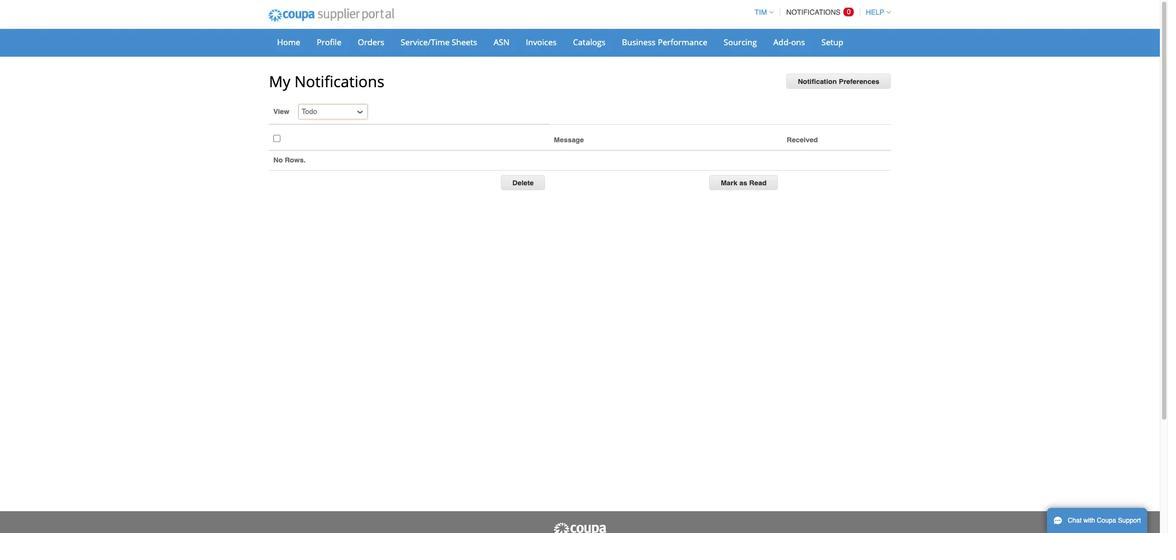 Task type: locate. For each thing, give the bounding box(es) containing it.
service/time sheets
[[401, 37, 477, 47]]

home link
[[270, 34, 308, 50]]

notifications down profile link
[[295, 71, 385, 92]]

coupa supplier portal image
[[261, 2, 402, 29], [553, 523, 607, 534]]

0 vertical spatial notifications
[[787, 8, 841, 16]]

add-
[[774, 37, 792, 47]]

navigation containing notifications 0
[[750, 2, 891, 23]]

sourcing link
[[717, 34, 764, 50]]

business performance
[[622, 37, 708, 47]]

help link
[[861, 8, 891, 16]]

help
[[866, 8, 885, 16]]

support
[[1118, 517, 1141, 525]]

0 vertical spatial coupa supplier portal image
[[261, 2, 402, 29]]

0 horizontal spatial notifications
[[295, 71, 385, 92]]

asn link
[[487, 34, 517, 50]]

mark as read button
[[710, 175, 778, 190]]

performance
[[658, 37, 708, 47]]

notifications 0
[[787, 8, 851, 16]]

asn
[[494, 37, 510, 47]]

notifications inside notifications 0
[[787, 8, 841, 16]]

1 vertical spatial notifications
[[295, 71, 385, 92]]

notification preferences link
[[787, 74, 891, 89]]

1 horizontal spatial notifications
[[787, 8, 841, 16]]

add-ons link
[[767, 34, 812, 50]]

no
[[273, 156, 283, 164]]

0
[[847, 8, 851, 16]]

my notifications
[[269, 71, 385, 92]]

chat
[[1068, 517, 1082, 525]]

read
[[750, 179, 767, 187]]

orders link
[[351, 34, 392, 50]]

delete
[[513, 179, 534, 187]]

business
[[622, 37, 656, 47]]

navigation
[[750, 2, 891, 23]]

business performance link
[[615, 34, 715, 50]]

1 horizontal spatial coupa supplier portal image
[[553, 523, 607, 534]]

notifications up ons
[[787, 8, 841, 16]]

rows.
[[285, 156, 306, 164]]

notifications
[[787, 8, 841, 16], [295, 71, 385, 92]]

my
[[269, 71, 291, 92]]

no rows.
[[273, 156, 306, 164]]

mark as read
[[721, 179, 767, 187]]

None checkbox
[[273, 132, 281, 146]]

setup link
[[815, 34, 851, 50]]

message
[[554, 136, 584, 144]]

notification preferences
[[798, 78, 880, 86]]

invoices
[[526, 37, 557, 47]]

profile link
[[310, 34, 349, 50]]

add-ons
[[774, 37, 805, 47]]

orders
[[358, 37, 385, 47]]



Task type: describe. For each thing, give the bounding box(es) containing it.
catalogs link
[[566, 34, 613, 50]]

invoices link
[[519, 34, 564, 50]]

0 horizontal spatial coupa supplier portal image
[[261, 2, 402, 29]]

setup
[[822, 37, 844, 47]]

chat with coupa support
[[1068, 517, 1141, 525]]

1 vertical spatial coupa supplier portal image
[[553, 523, 607, 534]]

service/time
[[401, 37, 450, 47]]

coupa
[[1097, 517, 1117, 525]]

sheets
[[452, 37, 477, 47]]

profile
[[317, 37, 342, 47]]

sourcing
[[724, 37, 757, 47]]

received
[[787, 136, 818, 144]]

notification
[[798, 78, 837, 86]]

preferences
[[839, 78, 880, 86]]

service/time sheets link
[[394, 34, 485, 50]]

catalogs
[[573, 37, 606, 47]]

chat with coupa support button
[[1047, 509, 1148, 534]]

home
[[277, 37, 300, 47]]

view
[[273, 108, 289, 116]]

with
[[1084, 517, 1096, 525]]

ons
[[792, 37, 805, 47]]

tim link
[[750, 8, 774, 16]]

as
[[740, 179, 748, 187]]

tim
[[755, 8, 767, 16]]

mark
[[721, 179, 738, 187]]

delete button
[[501, 175, 545, 190]]



Task type: vqa. For each thing, say whether or not it's contained in the screenshot.
'Ratings & References' LINK on the top left
no



